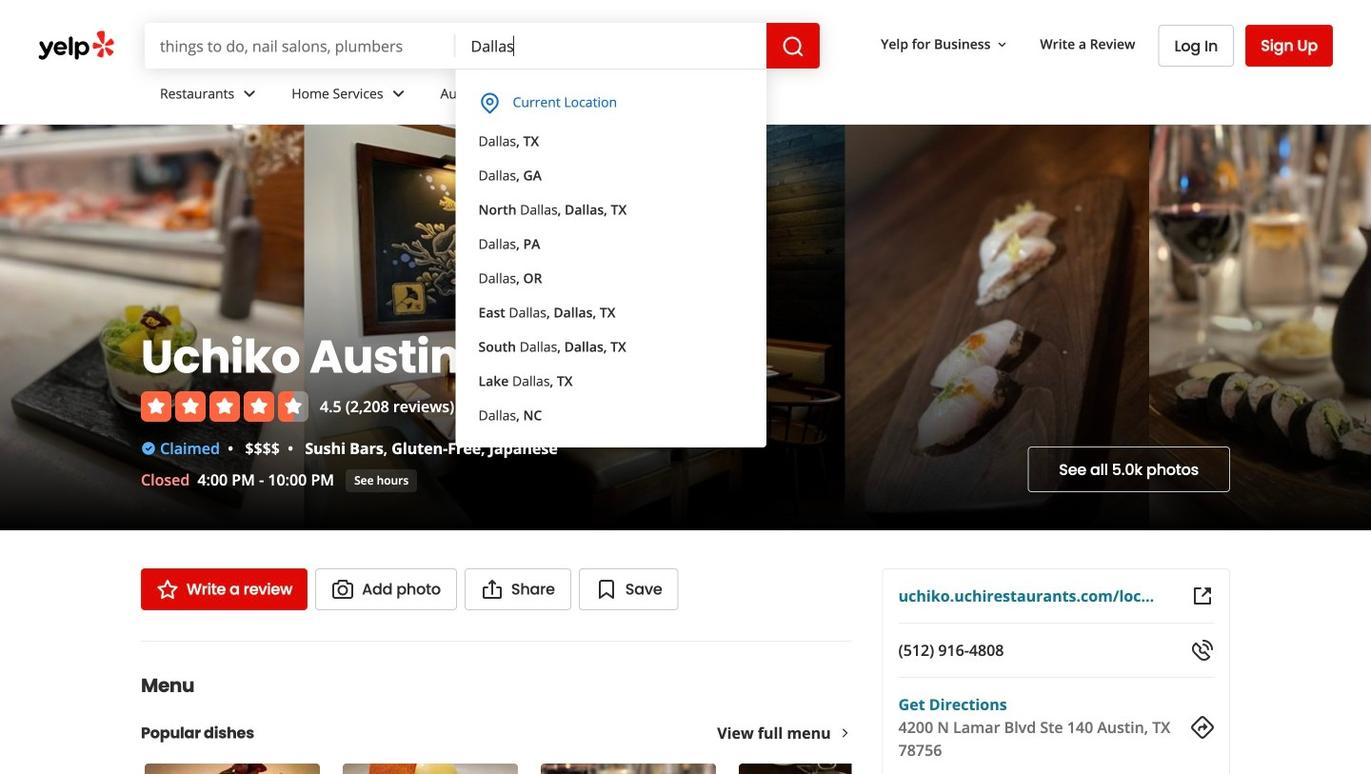 Task type: vqa. For each thing, say whether or not it's contained in the screenshot.
an in Button
no



Task type: locate. For each thing, give the bounding box(es) containing it.
24 chevron down v2 image down things to do, nail salons, plumbers text field
[[238, 82, 261, 105]]

none field things to do, nail salons, plumbers
[[145, 23, 456, 69]]

24 chevron down v2 image
[[238, 82, 261, 105], [387, 82, 410, 105], [528, 82, 551, 105], [618, 82, 641, 105]]

address, neighborhood, city, state or zip text field
[[456, 23, 767, 69]]

24 save outline v2 image
[[595, 578, 618, 601]]

24 external link v2 image
[[1192, 585, 1214, 608]]

None search field
[[145, 23, 820, 69]]

24 chevron down v2 image down address, neighborhood, city, state or zip text field
[[618, 82, 641, 105]]

24 chevron down v2 image right 24 marker v2 image at the left top
[[528, 82, 551, 105]]

search image
[[782, 35, 805, 58]]

24 star v2 image
[[156, 578, 179, 601]]

hama chili image
[[145, 764, 320, 774]]

None field
[[145, 23, 456, 69], [456, 23, 767, 69], [456, 23, 767, 69]]

  text field
[[456, 23, 767, 69]]

menu element
[[110, 641, 918, 774]]

24 share v2 image
[[481, 578, 504, 601]]

24 chevron down v2 image left 24 marker v2 image at the left top
[[387, 82, 410, 105]]

4 24 chevron down v2 image from the left
[[618, 82, 641, 105]]

4.5 star rating image
[[141, 391, 309, 422]]

things to do, nail salons, plumbers text field
[[145, 23, 456, 69]]

2 24 chevron down v2 image from the left
[[387, 82, 410, 105]]

photo of uchiko austin - austin, tx, us. p-38 hand roll image
[[1150, 125, 1372, 531]]

sweet corn sorbet image
[[343, 764, 518, 774]]



Task type: describe. For each thing, give the bounding box(es) containing it.
photo of uchiko austin - austin, tx, us. jasmine cream image
[[0, 125, 304, 531]]

16 chevron down v2 image
[[995, 37, 1010, 52]]

24 camera v2 image
[[332, 578, 354, 601]]

jar jar duck image
[[739, 764, 914, 774]]

14 chevron right outline image
[[839, 727, 852, 740]]

photo of uchiko austin - austin, tx, us. dinning area at the front image
[[304, 125, 845, 531]]

1 24 chevron down v2 image from the left
[[238, 82, 261, 105]]

24 phone v2 image
[[1192, 639, 1214, 662]]

16 claim filled v2 image
[[141, 441, 156, 456]]

24 marker v2 image
[[479, 92, 502, 115]]

24 directions v2 image
[[1192, 716, 1214, 739]]

photo of uchiko austin - austin, tx, us. shima aji nigiri image
[[845, 125, 1150, 531]]

3 24 chevron down v2 image from the left
[[528, 82, 551, 105]]

p 38 image
[[541, 764, 716, 774]]

business categories element
[[145, 69, 1333, 124]]



